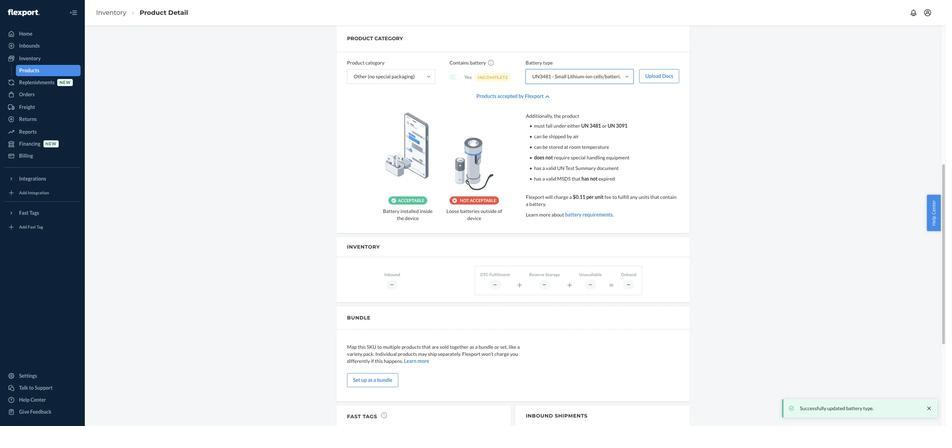 Task type: vqa. For each thing, say whether or not it's contained in the screenshot.
leftmost this
yes



Task type: describe. For each thing, give the bounding box(es) containing it.
can be shipped by air
[[534, 134, 579, 140]]

inbound for inbound shipments
[[526, 413, 553, 420]]

― for inbound
[[390, 283, 395, 288]]

a right "like"
[[517, 344, 520, 350]]

must fall under either un 3481 or un 3091
[[534, 123, 628, 129]]

0 vertical spatial flexport
[[525, 93, 544, 99]]

room
[[569, 144, 581, 150]]

that inside map this sku to multiple products that are sold together as a bundle or set, like a variety pack. individual products may ship separately. flexport won't charge you differently if this happens.
[[422, 344, 431, 350]]

must
[[534, 123, 545, 129]]

more for learn more
[[418, 359, 429, 365]]

=
[[609, 280, 614, 290]]

a inside button
[[373, 378, 376, 384]]

battery installed inside the device
[[383, 208, 433, 222]]

give feedback
[[19, 410, 51, 416]]

flexport inside map this sku to multiple products that are sold together as a bundle or set, like a variety pack. individual products may ship separately. flexport won't charge you differently if this happens.
[[462, 351, 480, 357]]

.
[[613, 212, 614, 218]]

the inside battery installed inside the device
[[397, 216, 404, 222]]

temperature
[[582, 144, 609, 150]]

a inside fee to fulfill any units that contain a battery.
[[526, 201, 528, 207]]

sku
[[367, 344, 376, 350]]

0 horizontal spatial un
[[557, 165, 565, 171]]

add for add integration
[[19, 191, 27, 196]]

learn for learn more about battery requirements .
[[526, 212, 538, 218]]

additionally, the product
[[526, 113, 579, 119]]

incomplete
[[478, 75, 508, 80]]

home
[[19, 31, 32, 37]]

orders link
[[4, 89, 81, 100]]

fulfill
[[618, 194, 629, 200]]

up
[[361, 378, 367, 384]]

can for can be stored at room temperature
[[534, 144, 542, 150]]

help inside "help center" link
[[19, 398, 30, 404]]

open notifications image
[[909, 8, 918, 17]]

map this sku to multiple products that are sold together as a bundle or set, like a variety pack. individual products may ship separately. flexport won't charge you differently if this happens.
[[347, 344, 520, 365]]

has a valid msds that has not expired
[[534, 176, 615, 182]]

you
[[510, 351, 518, 357]]

inbounds link
[[4, 40, 81, 52]]

fall
[[546, 123, 553, 129]]

add fast tag link
[[4, 222, 81, 233]]

talk to support
[[19, 386, 53, 392]]

cells/batteries
[[593, 73, 624, 79]]

1 vertical spatial this
[[375, 359, 383, 365]]

ion
[[586, 73, 592, 79]]

fulfillment
[[489, 273, 510, 278]]

installed
[[400, 208, 419, 214]]

differently
[[347, 359, 370, 365]]

inside
[[420, 208, 433, 214]]

0 vertical spatial the
[[554, 113, 561, 119]]

close toast image
[[926, 406, 933, 413]]

integration
[[28, 191, 49, 196]]

like
[[509, 344, 516, 350]]

with"
[[644, 73, 655, 79]]

onhand
[[621, 273, 636, 278]]

reports link
[[4, 127, 81, 138]]

loose
[[446, 208, 459, 214]]

add fast tag
[[19, 225, 43, 230]]

inbound for inbound
[[384, 273, 400, 278]]

equipment
[[606, 155, 630, 161]]

product detail link
[[140, 9, 188, 16]]

"contained
[[662, 73, 685, 79]]

yes
[[464, 74, 472, 80]]

fee to fulfill any units that contain a battery.
[[526, 194, 676, 207]]

1 vertical spatial special
[[571, 155, 586, 161]]

settings link
[[4, 371, 81, 382]]

battery type
[[526, 60, 553, 66]]

1 acceptable from the left
[[398, 198, 424, 204]]

learn more
[[404, 359, 429, 365]]

multiple
[[383, 344, 401, 350]]

a right together
[[475, 344, 478, 350]]

a left msds
[[542, 176, 545, 182]]

fast inside fast tags dropdown button
[[19, 210, 29, 216]]

inbounds
[[19, 43, 40, 49]]

fast inside add fast tag link
[[28, 225, 36, 230]]

bundle inside map this sku to multiple products that are sold together as a bundle or set, like a variety pack. individual products may ship separately. flexport won't charge you differently if this happens.
[[479, 344, 494, 350]]

3091
[[616, 123, 628, 129]]

1 vertical spatial products
[[398, 351, 417, 357]]

replenishments
[[19, 80, 55, 86]]

other (no special packaging)
[[354, 73, 415, 79]]

battery requirements button
[[565, 212, 613, 219]]

1 horizontal spatial product
[[693, 73, 710, 79]]

1 vertical spatial product
[[562, 113, 579, 119]]

close navigation image
[[69, 8, 78, 17]]

1 horizontal spatial charge
[[554, 194, 568, 200]]

upload
[[645, 73, 661, 79]]

storage
[[545, 273, 560, 278]]

― for reserve storage
[[542, 283, 547, 288]]

2 acceptable from the left
[[470, 198, 496, 204]]

inventory inside inventory link
[[19, 55, 41, 61]]

accepted
[[497, 93, 518, 99]]

product for product detail
[[140, 9, 166, 16]]

products for products accepted by flexport
[[477, 93, 497, 99]]

category
[[365, 60, 385, 66]]

msds
[[557, 176, 571, 182]]

battery for battery installed inside the device
[[383, 208, 399, 214]]

1 horizontal spatial battery
[[565, 212, 582, 218]]

help center button
[[927, 195, 941, 232]]

contain
[[660, 194, 676, 200]]

settings
[[19, 374, 37, 380]]

does not require special handling equipment
[[534, 155, 630, 161]]

can for can be shipped by air
[[534, 134, 542, 140]]

― for dtc fulfillment
[[493, 283, 497, 288]]

battery.
[[529, 201, 546, 207]]

individual
[[375, 351, 397, 357]]

-
[[552, 73, 554, 79]]

successfully updated battery type.
[[800, 406, 874, 412]]

set up as a bundle button
[[347, 374, 398, 388]]

returns
[[19, 116, 37, 122]]

1 horizontal spatial or
[[602, 123, 607, 129]]

in"
[[686, 73, 692, 79]]

outside
[[481, 208, 497, 214]]

upload docs button
[[639, 69, 679, 83]]

help center inside button
[[931, 201, 937, 226]]

units
[[639, 194, 649, 200]]

a down does
[[542, 165, 545, 171]]

set
[[353, 378, 360, 384]]

1 vertical spatial help center
[[19, 398, 46, 404]]

loose batteries outside of device
[[446, 208, 502, 222]]

2 + from the left
[[567, 280, 572, 290]]

to for fulfill
[[612, 194, 617, 200]]

1 vertical spatial fast tags
[[347, 414, 377, 421]]

product category
[[347, 60, 385, 66]]

returns link
[[4, 114, 81, 125]]

inventory link inside breadcrumbs navigation
[[96, 9, 126, 16]]

of
[[498, 208, 502, 214]]

as inside map this sku to multiple products that are sold together as a bundle or set, like a variety pack. individual products may ship separately. flexport won't charge you differently if this happens.
[[470, 344, 474, 350]]

charge inside map this sku to multiple products that are sold together as a bundle or set, like a variety pack. individual products may ship separately. flexport won't charge you differently if this happens.
[[494, 351, 509, 357]]

has for has a valid un test summary document
[[534, 165, 541, 171]]

inbound shipments
[[526, 413, 588, 420]]

a left $0.11
[[569, 194, 572, 200]]

billing
[[19, 153, 33, 159]]



Task type: locate. For each thing, give the bounding box(es) containing it.
product up either
[[562, 113, 579, 119]]

bundle right up
[[377, 378, 392, 384]]

new for financing
[[45, 142, 57, 147]]

has for has a valid msds that has not expired
[[534, 176, 541, 182]]

2 add from the top
[[19, 225, 27, 230]]

center
[[931, 201, 937, 215], [31, 398, 46, 404]]

1 horizontal spatial learn
[[526, 212, 538, 218]]

2 ― from the left
[[493, 283, 497, 288]]

un3481
[[532, 73, 551, 79]]

a left battery.
[[526, 201, 528, 207]]

together
[[450, 344, 469, 350]]

help
[[931, 216, 937, 226], [19, 398, 30, 404]]

1 horizontal spatial the
[[554, 113, 561, 119]]

2 horizontal spatial un
[[608, 123, 615, 129]]

to inside fee to fulfill any units that contain a battery.
[[612, 194, 617, 200]]

by left air
[[567, 134, 572, 140]]

0 vertical spatial special
[[376, 73, 391, 79]]

battery left type.
[[846, 406, 862, 412]]

battery left the type
[[526, 60, 542, 66]]

1 vertical spatial fast
[[28, 225, 36, 230]]

un3481 - small lithium-ion cells/batteries "packed with" or "contained in" product
[[532, 73, 710, 79]]

2 vertical spatial that
[[422, 344, 431, 350]]

learn
[[526, 212, 538, 218], [404, 359, 417, 365]]

0 vertical spatial fast tags
[[19, 210, 39, 216]]

0 vertical spatial center
[[931, 201, 937, 215]]

shipped
[[549, 134, 566, 140]]

un left test
[[557, 165, 565, 171]]

more down may on the bottom left of the page
[[418, 359, 429, 365]]

valid left msds
[[546, 176, 556, 182]]

0 horizontal spatial not
[[545, 155, 553, 161]]

charge right will
[[554, 194, 568, 200]]

not right does
[[545, 155, 553, 161]]

as right together
[[470, 344, 474, 350]]

new down reports link
[[45, 142, 57, 147]]

about
[[551, 212, 564, 218]]

flexport left chevron up icon
[[525, 93, 544, 99]]

2 device from the left
[[467, 216, 481, 222]]

test
[[565, 165, 574, 171]]

add for add fast tag
[[19, 225, 27, 230]]

1 add from the top
[[19, 191, 27, 196]]

0 horizontal spatial product
[[140, 9, 166, 16]]

0 vertical spatial product
[[140, 9, 166, 16]]

special up has a valid un test summary document
[[571, 155, 586, 161]]

products up may on the bottom left of the page
[[402, 344, 421, 350]]

or
[[656, 73, 661, 79], [602, 123, 607, 129], [494, 344, 499, 350]]

0 horizontal spatial help
[[19, 398, 30, 404]]

product up other on the left top of page
[[347, 60, 364, 66]]

learn down battery.
[[526, 212, 538, 218]]

fast tags inside dropdown button
[[19, 210, 39, 216]]

inventory inside breadcrumbs navigation
[[96, 9, 126, 16]]

not
[[460, 198, 469, 204]]

help inside help center button
[[931, 216, 937, 226]]

1 vertical spatial the
[[397, 216, 404, 222]]

learn more about battery requirements .
[[526, 212, 614, 218]]

new for replenishments
[[60, 80, 71, 85]]

be down the fall
[[543, 134, 548, 140]]

1 horizontal spatial this
[[375, 359, 383, 365]]

1 vertical spatial new
[[45, 142, 57, 147]]

flexport logo image
[[8, 9, 40, 16]]

billing link
[[4, 151, 81, 162]]

1 can from the top
[[534, 134, 542, 140]]

1 horizontal spatial as
[[470, 344, 474, 350]]

1 vertical spatial or
[[602, 123, 607, 129]]

2 horizontal spatial to
[[612, 194, 617, 200]]

to right talk
[[29, 386, 34, 392]]

acceptable up installed
[[398, 198, 424, 204]]

0 horizontal spatial inbound
[[384, 273, 400, 278]]

dtc
[[480, 273, 489, 278]]

1 vertical spatial center
[[31, 398, 46, 404]]

open account menu image
[[923, 8, 932, 17]]

learn inside button
[[404, 359, 417, 365]]

more inside learn more button
[[418, 359, 429, 365]]

the down installed
[[397, 216, 404, 222]]

to right fee
[[612, 194, 617, 200]]

1 vertical spatial products
[[477, 93, 497, 99]]

as inside button
[[368, 378, 373, 384]]

contains battery
[[450, 60, 486, 66]]

by right accepted
[[519, 93, 524, 99]]

1 horizontal spatial special
[[571, 155, 586, 161]]

will
[[545, 194, 553, 200]]

a right up
[[373, 378, 376, 384]]

can down must
[[534, 134, 542, 140]]

3 ― from the left
[[542, 283, 547, 288]]

add integration link
[[4, 188, 81, 199]]

0 vertical spatial products
[[402, 344, 421, 350]]

to inside map this sku to multiple products that are sold together as a bundle or set, like a variety pack. individual products may ship separately. flexport won't charge you differently if this happens.
[[377, 344, 382, 350]]

2 vertical spatial to
[[29, 386, 34, 392]]

1 horizontal spatial to
[[377, 344, 382, 350]]

help center link
[[4, 395, 81, 406]]

that up may on the bottom left of the page
[[422, 344, 431, 350]]

0 horizontal spatial battery
[[470, 60, 486, 66]]

more for learn more about battery requirements .
[[539, 212, 551, 218]]

charge
[[554, 194, 568, 200], [494, 351, 509, 357]]

― for unavailable
[[588, 283, 593, 288]]

acceptable up outside
[[470, 198, 496, 204]]

per
[[586, 194, 594, 200]]

1 horizontal spatial product
[[347, 60, 364, 66]]

to for support
[[29, 386, 34, 392]]

set up as a bundle
[[353, 378, 392, 384]]

1 be from the top
[[543, 134, 548, 140]]

can be stored at room temperature
[[534, 144, 609, 150]]

or left set,
[[494, 344, 499, 350]]

tags inside fast tags dropdown button
[[29, 210, 39, 216]]

product category
[[347, 35, 403, 42]]

1 horizontal spatial not
[[590, 176, 598, 182]]

1 ― from the left
[[390, 283, 395, 288]]

products for products
[[19, 68, 39, 74]]

product inside breadcrumbs navigation
[[140, 9, 166, 16]]

0 vertical spatial battery
[[470, 60, 486, 66]]

more down battery.
[[539, 212, 551, 218]]

1 vertical spatial charge
[[494, 351, 509, 357]]

won't
[[481, 351, 493, 357]]

be
[[543, 134, 548, 140], [543, 144, 548, 150]]

0 horizontal spatial this
[[358, 344, 366, 350]]

if
[[371, 359, 374, 365]]

1 horizontal spatial inbound
[[526, 413, 553, 420]]

2 can from the top
[[534, 144, 542, 150]]

0 horizontal spatial device
[[405, 216, 419, 222]]

1 horizontal spatial products
[[477, 93, 497, 99]]

require
[[554, 155, 570, 161]]

talk to support button
[[4, 383, 81, 394]]

special right (no
[[376, 73, 391, 79]]

1 vertical spatial can
[[534, 144, 542, 150]]

detail
[[168, 9, 188, 16]]

0 vertical spatial bundle
[[479, 344, 494, 350]]

unit
[[595, 194, 604, 200]]

0 horizontal spatial the
[[397, 216, 404, 222]]

integrations button
[[4, 174, 81, 185]]

bundle
[[479, 344, 494, 350], [377, 378, 392, 384]]

1 horizontal spatial un
[[581, 123, 589, 129]]

flexport down together
[[462, 351, 480, 357]]

0 horizontal spatial inventory link
[[4, 53, 81, 64]]

1 horizontal spatial that
[[572, 176, 581, 182]]

reserve
[[529, 273, 545, 278]]

device inside battery installed inside the device
[[405, 216, 419, 222]]

un left the '3481'
[[581, 123, 589, 129]]

device for installed
[[405, 216, 419, 222]]

that right units
[[650, 194, 659, 200]]

battery
[[470, 60, 486, 66], [565, 212, 582, 218], [846, 406, 862, 412]]

$0.11
[[573, 194, 585, 200]]

stored
[[549, 144, 563, 150]]

product for product category
[[347, 60, 364, 66]]

1 vertical spatial to
[[377, 344, 382, 350]]

1 horizontal spatial acceptable
[[470, 198, 496, 204]]

0 horizontal spatial tags
[[29, 210, 39, 216]]

chevron up image
[[545, 94, 550, 99]]

valid
[[546, 165, 556, 171], [546, 176, 556, 182]]

other
[[354, 73, 367, 79]]

0 vertical spatial be
[[543, 134, 548, 140]]

breadcrumbs navigation
[[90, 2, 194, 23]]

1 horizontal spatial inventory
[[96, 9, 126, 16]]

1 horizontal spatial +
[[567, 280, 572, 290]]

freight
[[19, 104, 35, 110]]

or right the '3481'
[[602, 123, 607, 129]]

― for onhand
[[626, 283, 631, 288]]

center inside button
[[931, 201, 937, 215]]

battery for battery type
[[526, 60, 542, 66]]

bundle up 'won't'
[[479, 344, 494, 350]]

to right sku
[[377, 344, 382, 350]]

air
[[573, 134, 579, 140]]

products up learn more
[[398, 351, 417, 357]]

or right 'with"'
[[656, 73, 661, 79]]

0 horizontal spatial fast tags
[[19, 210, 39, 216]]

bundle
[[347, 315, 371, 321]]

product
[[693, 73, 710, 79], [562, 113, 579, 119]]

this left sku
[[358, 344, 366, 350]]

1 horizontal spatial help
[[931, 216, 937, 226]]

home link
[[4, 28, 81, 40]]

1 vertical spatial be
[[543, 144, 548, 150]]

the up under
[[554, 113, 561, 119]]

type.
[[863, 406, 874, 412]]

1 vertical spatial flexport
[[526, 194, 544, 200]]

that down has a valid un test summary document
[[572, 176, 581, 182]]

valid for un
[[546, 165, 556, 171]]

0 vertical spatial as
[[470, 344, 474, 350]]

1 device from the left
[[405, 216, 419, 222]]

0 horizontal spatial as
[[368, 378, 373, 384]]

products accepted by flexport
[[477, 93, 544, 99]]

products up replenishments
[[19, 68, 39, 74]]

un left 3091
[[608, 123, 615, 129]]

5 ― from the left
[[626, 283, 631, 288]]

has
[[534, 165, 541, 171], [534, 176, 541, 182], [582, 176, 589, 182]]

orders
[[19, 92, 35, 98]]

0 vertical spatial can
[[534, 134, 542, 140]]

new down products link
[[60, 80, 71, 85]]

1 horizontal spatial tags
[[363, 414, 377, 421]]

1 horizontal spatial more
[[539, 212, 551, 218]]

0 vertical spatial product
[[693, 73, 710, 79]]

1 vertical spatial product
[[347, 60, 364, 66]]

valid down require
[[546, 165, 556, 171]]

device for batteries
[[467, 216, 481, 222]]

1 horizontal spatial by
[[567, 134, 572, 140]]

flexport up battery.
[[526, 194, 544, 200]]

not left expired
[[590, 176, 598, 182]]

0 vertical spatial inventory
[[96, 9, 126, 16]]

1 vertical spatial by
[[567, 134, 572, 140]]

2 vertical spatial fast
[[347, 414, 361, 421]]

2 horizontal spatial or
[[656, 73, 661, 79]]

4 ― from the left
[[588, 283, 593, 288]]

un
[[581, 123, 589, 129], [608, 123, 615, 129], [557, 165, 565, 171]]

batteries
[[460, 208, 480, 214]]

learn for learn more
[[404, 359, 417, 365]]

dtc fulfillment
[[480, 273, 510, 278]]

"packed
[[625, 73, 643, 79]]

device inside loose batteries outside of device
[[467, 216, 481, 222]]

1 vertical spatial that
[[650, 194, 659, 200]]

1 vertical spatial inbound
[[526, 413, 553, 420]]

this right if on the left of page
[[375, 359, 383, 365]]

products down "incomplete"
[[477, 93, 497, 99]]

battery
[[526, 60, 542, 66], [383, 208, 399, 214]]

2 vertical spatial inventory
[[347, 244, 380, 251]]

1 horizontal spatial inventory link
[[96, 9, 126, 16]]

sold
[[440, 344, 449, 350]]

0 vertical spatial by
[[519, 93, 524, 99]]

1 horizontal spatial battery
[[526, 60, 542, 66]]

device down installed
[[405, 216, 419, 222]]

updated
[[827, 406, 845, 412]]

as
[[470, 344, 474, 350], [368, 378, 373, 384]]

be left stored
[[543, 144, 548, 150]]

or inside map this sku to multiple products that are sold together as a bundle or set, like a variety pack. individual products may ship separately. flexport won't charge you differently if this happens.
[[494, 344, 499, 350]]

be for stored
[[543, 144, 548, 150]]

1 valid from the top
[[546, 165, 556, 171]]

add left integration on the left of the page
[[19, 191, 27, 196]]

map
[[347, 344, 357, 350]]

0 vertical spatial this
[[358, 344, 366, 350]]

―
[[390, 283, 395, 288], [493, 283, 497, 288], [542, 283, 547, 288], [588, 283, 593, 288], [626, 283, 631, 288]]

0 horizontal spatial help center
[[19, 398, 46, 404]]

reserve storage
[[529, 273, 560, 278]]

document
[[597, 165, 619, 171]]

2 valid from the top
[[546, 176, 556, 182]]

1 vertical spatial battery
[[383, 208, 399, 214]]

product right in"
[[693, 73, 710, 79]]

3481
[[590, 123, 601, 129]]

0 horizontal spatial inventory
[[19, 55, 41, 61]]

freight link
[[4, 102, 81, 113]]

battery up yes
[[470, 60, 486, 66]]

2 horizontal spatial that
[[650, 194, 659, 200]]

that inside fee to fulfill any units that contain a battery.
[[650, 194, 659, 200]]

expired
[[599, 176, 615, 182]]

can up does
[[534, 144, 542, 150]]

0 horizontal spatial products
[[19, 68, 39, 74]]

1 vertical spatial help
[[19, 398, 30, 404]]

1 + from the left
[[517, 280, 522, 290]]

1 horizontal spatial help center
[[931, 201, 937, 226]]

to
[[612, 194, 617, 200], [377, 344, 382, 350], [29, 386, 34, 392]]

device down 'batteries'
[[467, 216, 481, 222]]

bundle inside button
[[377, 378, 392, 384]]

add left 'tag'
[[19, 225, 27, 230]]

0 vertical spatial or
[[656, 73, 661, 79]]

to inside button
[[29, 386, 34, 392]]

flexport will charge a $0.11 per unit
[[526, 194, 604, 200]]

fast
[[19, 210, 29, 216], [28, 225, 36, 230], [347, 414, 361, 421]]

help center
[[931, 201, 937, 226], [19, 398, 46, 404]]

2 horizontal spatial battery
[[846, 406, 862, 412]]

1 horizontal spatial device
[[467, 216, 481, 222]]

battery right about
[[565, 212, 582, 218]]

0 horizontal spatial by
[[519, 93, 524, 99]]

1 vertical spatial add
[[19, 225, 27, 230]]

packaging)
[[392, 73, 415, 79]]

battery inside battery installed inside the device
[[383, 208, 399, 214]]

0 vertical spatial more
[[539, 212, 551, 218]]

0 vertical spatial valid
[[546, 165, 556, 171]]

0 horizontal spatial bundle
[[377, 378, 392, 384]]

valid for msds
[[546, 176, 556, 182]]

0 horizontal spatial battery
[[383, 208, 399, 214]]

as right up
[[368, 378, 373, 384]]

flexport
[[525, 93, 544, 99], [526, 194, 544, 200], [462, 351, 480, 357]]

any
[[630, 194, 638, 200]]

product
[[347, 35, 373, 42]]

product left detail
[[140, 9, 166, 16]]

0 vertical spatial that
[[572, 176, 581, 182]]

be for shipped
[[543, 134, 548, 140]]

charge down set,
[[494, 351, 509, 357]]

either
[[567, 123, 580, 129]]

1 horizontal spatial center
[[931, 201, 937, 215]]

0 vertical spatial products
[[19, 68, 39, 74]]

battery left installed
[[383, 208, 399, 214]]

0 horizontal spatial special
[[376, 73, 391, 79]]

learn right happens.
[[404, 359, 417, 365]]

0 horizontal spatial new
[[45, 142, 57, 147]]

0 vertical spatial to
[[612, 194, 617, 200]]

variety
[[347, 351, 362, 357]]

2 be from the top
[[543, 144, 548, 150]]

1 vertical spatial inventory
[[19, 55, 41, 61]]

2 vertical spatial battery
[[846, 406, 862, 412]]



